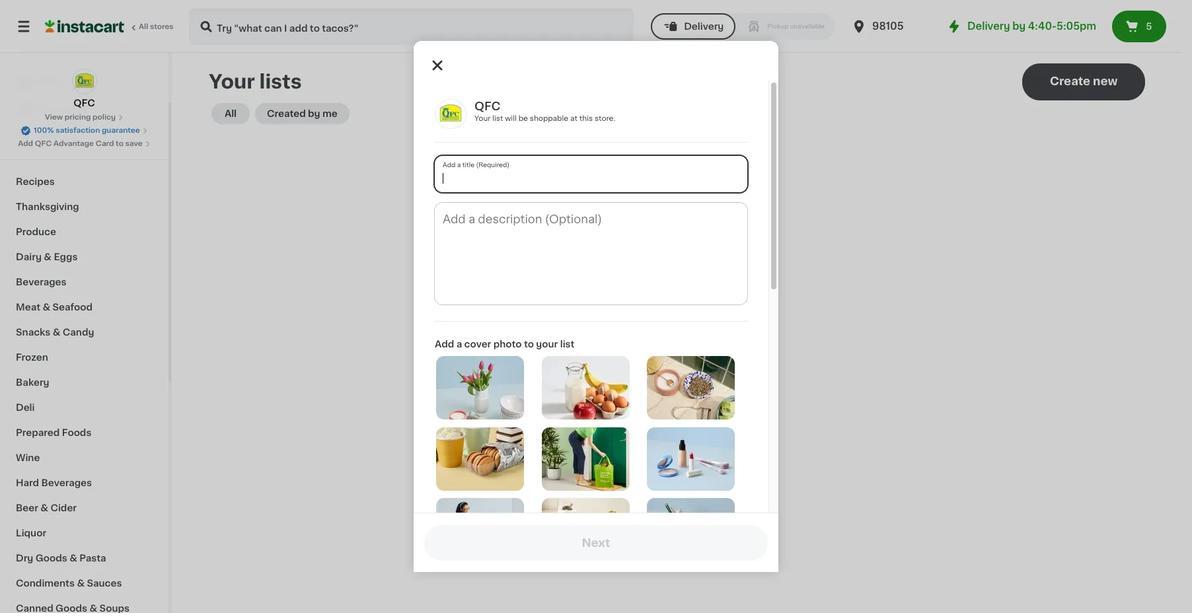 Task type: describe. For each thing, give the bounding box(es) containing it.
shoppable
[[530, 115, 569, 122]]

none text field inside list_add_items dialog
[[435, 203, 748, 305]]

all for all stores
[[139, 23, 148, 30]]

to for save
[[116, 140, 124, 147]]

view pricing policy link
[[45, 112, 124, 123]]

create a list link
[[642, 316, 712, 330]]

prepared foods link
[[8, 420, 161, 445]]

foods
[[62, 428, 91, 438]]

save
[[125, 140, 143, 147]]

service type group
[[651, 13, 835, 40]]

advantage
[[54, 140, 94, 147]]

delivery button
[[651, 13, 736, 40]]

0 horizontal spatial qfc logo image
[[72, 69, 97, 94]]

your
[[536, 340, 558, 349]]

a keyboard, mouse, notebook, cup of pencils, wire cable. image
[[647, 498, 735, 562]]

all for all
[[225, 109, 237, 118]]

lists for lists you create will be saved here.
[[597, 289, 619, 298]]

& for beer
[[41, 504, 48, 513]]

100%
[[34, 127, 54, 134]]

1 vertical spatial beverages
[[41, 479, 92, 488]]

here.
[[734, 289, 758, 298]]

lists you create will be saved here.
[[597, 289, 758, 298]]

& for dairy
[[44, 252, 52, 262]]

98105
[[872, 21, 904, 31]]

store.
[[595, 115, 615, 122]]

0 vertical spatial beverages
[[16, 278, 66, 287]]

dry
[[16, 554, 33, 563]]

a bar of chocolate cut in half, a yellow pint of white ice cream, a green pint of white ice cream, an open pack of cookies, and a stack of ice cream sandwiches. image
[[436, 427, 524, 491]]

create a list
[[642, 318, 712, 328]]

list_add_items dialog
[[414, 41, 779, 613]]

shop link
[[8, 69, 161, 95]]

snacks & candy link
[[8, 320, 161, 345]]

it
[[58, 104, 65, 113]]

cider
[[51, 504, 77, 513]]

list for a
[[694, 318, 712, 328]]

stores
[[150, 23, 174, 30]]

delivery for delivery by 4:40-5:05pm
[[968, 21, 1010, 31]]

thanksgiving link
[[8, 194, 161, 219]]

all stores link
[[45, 8, 174, 45]]

qfc link
[[72, 69, 97, 110]]

photo
[[494, 340, 522, 349]]

prepared foods
[[16, 428, 91, 438]]

beverages link
[[8, 270, 161, 295]]

condiments & sauces
[[16, 579, 122, 588]]

snacks & candy
[[16, 328, 94, 337]]

shop
[[37, 77, 62, 87]]

again
[[67, 104, 93, 113]]

you
[[621, 289, 638, 298]]

1 horizontal spatial list
[[560, 340, 575, 349]]

0 horizontal spatial your
[[209, 72, 255, 91]]

buy it again link
[[8, 95, 161, 122]]

Add a title (Required) text field
[[435, 156, 748, 192]]

delivery by 4:40-5:05pm link
[[947, 19, 1096, 34]]

a bulb of garlic, a bowl of salt, a bowl of pepper, a bowl of cut celery. image
[[647, 356, 735, 420]]

created by me button
[[255, 103, 349, 124]]

meat & seafood
[[16, 303, 93, 312]]

me
[[323, 109, 338, 118]]

thanksgiving
[[16, 202, 79, 211]]

view pricing policy
[[45, 114, 116, 121]]

a small white vase of pink tulips, a stack of 3 white bowls, and a rolled napkin. image
[[436, 356, 524, 420]]

deli link
[[8, 395, 161, 420]]

beer & cider
[[16, 504, 77, 513]]

instacart logo image
[[45, 19, 124, 34]]

to for your
[[524, 340, 534, 349]]

hard beverages link
[[8, 471, 161, 496]]

an shopper setting a bag of groceries down at someone's door. image
[[542, 427, 630, 491]]

add for add qfc advantage card to save
[[18, 140, 33, 147]]

by for created
[[308, 109, 320, 118]]

eggs
[[54, 252, 78, 262]]

create
[[641, 289, 671, 298]]

card
[[96, 140, 114, 147]]

frozen
[[16, 353, 48, 362]]

dry goods & pasta
[[16, 554, 106, 563]]

create new
[[1050, 76, 1118, 87]]

produce
[[16, 227, 56, 237]]

a woman sitting on a chair wearing headphones holding a drink in her hand with a small brown dog on the floor by her side. image
[[436, 498, 524, 562]]

recipes link
[[8, 169, 161, 194]]

add a cover photo to your list
[[435, 340, 575, 349]]

guarantee
[[102, 127, 140, 134]]

be for lists
[[690, 289, 702, 298]]

4:40-
[[1028, 21, 1057, 31]]

list for your
[[492, 115, 503, 122]]

a for add
[[456, 340, 462, 349]]

sauces
[[87, 579, 122, 588]]

dairy & eggs
[[16, 252, 78, 262]]

recipes
[[16, 177, 55, 186]]

98105 button
[[851, 8, 931, 45]]

snacks
[[16, 328, 50, 337]]



Task type: vqa. For each thing, say whether or not it's contained in the screenshot.
sauces
yes



Task type: locate. For each thing, give the bounding box(es) containing it.
qfc your list will be shoppable at this store.
[[475, 101, 615, 122]]

beer & cider link
[[8, 496, 161, 521]]

liquor link
[[8, 521, 161, 546]]

& right meat
[[43, 303, 50, 312]]

be
[[519, 115, 528, 122], [690, 289, 702, 298]]

condiments
[[16, 579, 75, 588]]

& inside beer & cider link
[[41, 504, 48, 513]]

by left 4:40-
[[1013, 21, 1026, 31]]

list left shoppable
[[492, 115, 503, 122]]

created by me
[[267, 109, 338, 118]]

condiments & sauces link
[[8, 571, 161, 596]]

lists left you
[[597, 289, 619, 298]]

0 horizontal spatial by
[[308, 109, 320, 118]]

view
[[45, 114, 63, 121]]

beverages down dairy & eggs
[[16, 278, 66, 287]]

by
[[1013, 21, 1026, 31], [308, 109, 320, 118]]

qfc logo image inside list_add_items dialog
[[435, 99, 467, 129]]

will
[[505, 115, 517, 122], [673, 289, 688, 298]]

satisfaction
[[56, 127, 100, 134]]

& for condiments
[[77, 579, 85, 588]]

1 horizontal spatial delivery
[[968, 21, 1010, 31]]

& right beer
[[41, 504, 48, 513]]

lists
[[259, 72, 302, 91]]

0 vertical spatial qfc logo image
[[72, 69, 97, 94]]

by for delivery
[[1013, 21, 1026, 31]]

& inside dairy & eggs link
[[44, 252, 52, 262]]

0 vertical spatial to
[[116, 140, 124, 147]]

cover
[[464, 340, 491, 349]]

deli
[[16, 403, 35, 412]]

qfc
[[74, 98, 95, 108], [475, 101, 501, 112], [35, 140, 52, 147]]

will for qfc
[[505, 115, 517, 122]]

seafood
[[53, 303, 93, 312]]

created
[[267, 109, 306, 118]]

delivery by 4:40-5:05pm
[[968, 21, 1096, 31]]

1 horizontal spatial lists
[[597, 289, 619, 298]]

0 horizontal spatial lists
[[37, 130, 60, 139]]

new
[[1093, 76, 1118, 87]]

1 horizontal spatial create
[[1050, 76, 1091, 87]]

to down guarantee
[[116, 140, 124, 147]]

& left pasta
[[69, 554, 77, 563]]

0 vertical spatial by
[[1013, 21, 1026, 31]]

create left new
[[1050, 76, 1091, 87]]

1 horizontal spatial qfc
[[74, 98, 95, 108]]

qfc for qfc
[[74, 98, 95, 108]]

5:05pm
[[1057, 21, 1096, 31]]

1 vertical spatial list
[[694, 318, 712, 328]]

0 vertical spatial will
[[505, 115, 517, 122]]

be inside qfc your list will be shoppable at this store.
[[519, 115, 528, 122]]

bakery
[[16, 378, 49, 387]]

& left eggs on the left of page
[[44, 252, 52, 262]]

all stores
[[139, 23, 174, 30]]

be for qfc
[[519, 115, 528, 122]]

create for create new
[[1050, 76, 1091, 87]]

saved
[[705, 289, 732, 298]]

1 vertical spatial your
[[475, 115, 491, 122]]

& inside condiments & sauces link
[[77, 579, 85, 588]]

add inside dialog
[[435, 340, 454, 349]]

be left saved
[[690, 289, 702, 298]]

will left shoppable
[[505, 115, 517, 122]]

& for meat
[[43, 303, 50, 312]]

1 vertical spatial all
[[225, 109, 237, 118]]

1 horizontal spatial all
[[225, 109, 237, 118]]

& left candy
[[53, 328, 60, 337]]

a jar of flour, a stick of sliced butter, 3 granny smith apples, a carton of 7 eggs. image
[[542, 498, 630, 562]]

your
[[209, 72, 255, 91], [475, 115, 491, 122]]

list right your
[[560, 340, 575, 349]]

your inside qfc your list will be shoppable at this store.
[[475, 115, 491, 122]]

create down create
[[642, 318, 682, 328]]

1 vertical spatial lists
[[597, 289, 619, 298]]

bakery link
[[8, 370, 161, 395]]

delivery
[[968, 21, 1010, 31], [684, 22, 724, 31]]

1 vertical spatial to
[[524, 340, 534, 349]]

2 horizontal spatial list
[[694, 318, 712, 328]]

all left stores
[[139, 23, 148, 30]]

add left cover
[[435, 340, 454, 349]]

will right create
[[673, 289, 688, 298]]

1 horizontal spatial be
[[690, 289, 702, 298]]

a down lists you create will be saved here.
[[685, 318, 692, 328]]

None search field
[[189, 8, 634, 45]]

delivery inside delivery button
[[684, 22, 724, 31]]

a left cover
[[456, 340, 462, 349]]

1 horizontal spatial qfc logo image
[[435, 99, 467, 129]]

0 horizontal spatial create
[[642, 318, 682, 328]]

& inside meat & seafood link
[[43, 303, 50, 312]]

1 horizontal spatial by
[[1013, 21, 1026, 31]]

lists down view
[[37, 130, 60, 139]]

0 horizontal spatial list
[[492, 115, 503, 122]]

100% satisfaction guarantee button
[[21, 123, 148, 136]]

add for add a cover photo to your list
[[435, 340, 454, 349]]

& inside 'dry goods & pasta' link
[[69, 554, 77, 563]]

1 horizontal spatial your
[[475, 115, 491, 122]]

list down saved
[[694, 318, 712, 328]]

5 button
[[1112, 11, 1167, 42]]

0 vertical spatial list
[[492, 115, 503, 122]]

at
[[570, 115, 578, 122]]

all button
[[211, 103, 250, 124]]

list inside qfc your list will be shoppable at this store.
[[492, 115, 503, 122]]

1 vertical spatial create
[[642, 318, 682, 328]]

1 vertical spatial by
[[308, 109, 320, 118]]

a
[[685, 318, 692, 328], [456, 340, 462, 349]]

buy
[[37, 104, 56, 113]]

dairy
[[16, 252, 42, 262]]

lists inside lists link
[[37, 130, 60, 139]]

an apple, a small pitcher of milk, a banana, and a carton of 6 eggs. image
[[542, 356, 630, 420]]

buy it again
[[37, 104, 93, 113]]

create inside button
[[1050, 76, 1091, 87]]

your lists
[[209, 72, 302, 91]]

0 horizontal spatial a
[[456, 340, 462, 349]]

0 vertical spatial lists
[[37, 130, 60, 139]]

1 vertical spatial will
[[673, 289, 688, 298]]

prepared
[[16, 428, 60, 438]]

policy
[[93, 114, 116, 121]]

1 vertical spatial qfc logo image
[[435, 99, 467, 129]]

1 horizontal spatial add
[[435, 340, 454, 349]]

meat
[[16, 303, 40, 312]]

create new button
[[1022, 63, 1145, 100]]

add
[[18, 140, 33, 147], [435, 340, 454, 349]]

1 vertical spatial add
[[435, 340, 454, 349]]

to inside list_add_items dialog
[[524, 340, 534, 349]]

1 vertical spatial a
[[456, 340, 462, 349]]

qfc for qfc your list will be shoppable at this store.
[[475, 101, 501, 112]]

2 vertical spatial list
[[560, 340, 575, 349]]

delivery inside delivery by 4:40-5:05pm link
[[968, 21, 1010, 31]]

1 vertical spatial be
[[690, 289, 702, 298]]

0 horizontal spatial qfc
[[35, 140, 52, 147]]

pressed powder, foundation, lip stick, and makeup brushes. image
[[647, 427, 735, 491]]

lists
[[37, 130, 60, 139], [597, 289, 619, 298]]

dairy & eggs link
[[8, 245, 161, 270]]

hard
[[16, 479, 39, 488]]

0 horizontal spatial delivery
[[684, 22, 724, 31]]

candy
[[63, 328, 94, 337]]

0 horizontal spatial will
[[505, 115, 517, 122]]

add up recipes at the top left
[[18, 140, 33, 147]]

add qfc advantage card to save
[[18, 140, 143, 147]]

0 vertical spatial your
[[209, 72, 255, 91]]

beverages
[[16, 278, 66, 287], [41, 479, 92, 488]]

frozen link
[[8, 345, 161, 370]]

meat & seafood link
[[8, 295, 161, 320]]

beer
[[16, 504, 38, 513]]

& for snacks
[[53, 328, 60, 337]]

1 horizontal spatial to
[[524, 340, 534, 349]]

2 horizontal spatial qfc
[[475, 101, 501, 112]]

pricing
[[65, 114, 91, 121]]

qfc inside qfc your list will be shoppable at this store.
[[475, 101, 501, 112]]

this
[[579, 115, 593, 122]]

& left sauces
[[77, 579, 85, 588]]

will inside qfc your list will be shoppable at this store.
[[505, 115, 517, 122]]

to left your
[[524, 340, 534, 349]]

0 horizontal spatial be
[[519, 115, 528, 122]]

goods
[[36, 554, 67, 563]]

lists for lists
[[37, 130, 60, 139]]

create
[[1050, 76, 1091, 87], [642, 318, 682, 328]]

0 vertical spatial be
[[519, 115, 528, 122]]

1 horizontal spatial will
[[673, 289, 688, 298]]

1 horizontal spatial a
[[685, 318, 692, 328]]

lists link
[[8, 122, 161, 148]]

5
[[1146, 22, 1152, 31]]

by left me
[[308, 109, 320, 118]]

delivery for delivery
[[684, 22, 724, 31]]

None text field
[[435, 203, 748, 305]]

produce link
[[8, 219, 161, 245]]

add qfc advantage card to save link
[[18, 139, 151, 149]]

a inside dialog
[[456, 340, 462, 349]]

0 vertical spatial add
[[18, 140, 33, 147]]

wine
[[16, 453, 40, 463]]

all
[[139, 23, 148, 30], [225, 109, 237, 118]]

all inside button
[[225, 109, 237, 118]]

0 horizontal spatial all
[[139, 23, 148, 30]]

& inside snacks & candy link
[[53, 328, 60, 337]]

a for create
[[685, 318, 692, 328]]

0 horizontal spatial to
[[116, 140, 124, 147]]

be left shoppable
[[519, 115, 528, 122]]

by inside 'button'
[[308, 109, 320, 118]]

hard beverages
[[16, 479, 92, 488]]

pasta
[[79, 554, 106, 563]]

0 horizontal spatial add
[[18, 140, 33, 147]]

qfc logo image
[[72, 69, 97, 94], [435, 99, 467, 129]]

liquor
[[16, 529, 46, 538]]

beverages up cider
[[41, 479, 92, 488]]

wine link
[[8, 445, 161, 471]]

0 vertical spatial create
[[1050, 76, 1091, 87]]

all down your lists
[[225, 109, 237, 118]]

100% satisfaction guarantee
[[34, 127, 140, 134]]

create for create a list
[[642, 318, 682, 328]]

0 vertical spatial a
[[685, 318, 692, 328]]

0 vertical spatial all
[[139, 23, 148, 30]]

will for lists
[[673, 289, 688, 298]]

dry goods & pasta link
[[8, 546, 161, 571]]



